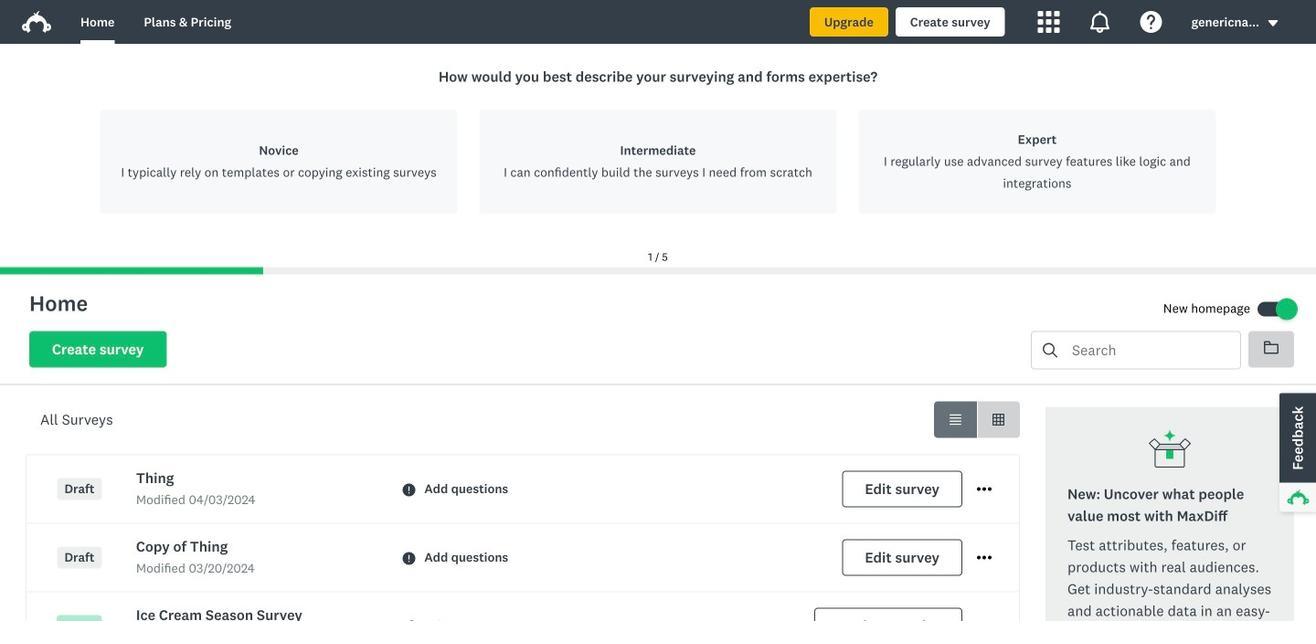 Task type: locate. For each thing, give the bounding box(es) containing it.
0 vertical spatial warning image
[[402, 484, 415, 497]]

group
[[934, 402, 1020, 438]]

open menu image
[[977, 482, 992, 497], [977, 488, 992, 492], [977, 556, 992, 560]]

dialog
[[0, 44, 1316, 275]]

search image
[[1043, 343, 1058, 358], [1043, 343, 1058, 358]]

brand logo image
[[22, 7, 51, 37], [22, 11, 51, 33]]

3 open menu image from the top
[[977, 556, 992, 560]]

2 open menu image from the top
[[977, 488, 992, 492]]

1 open menu image from the top
[[977, 482, 992, 497]]

2 brand logo image from the top
[[22, 11, 51, 33]]

dropdown arrow icon image
[[1267, 17, 1280, 30], [1269, 20, 1278, 26]]

open menu image
[[977, 551, 992, 566]]

products icon image
[[1038, 11, 1060, 33], [1038, 11, 1060, 33]]

notification center icon image
[[1089, 11, 1111, 33]]

folders image
[[1264, 340, 1279, 355], [1264, 341, 1279, 354]]

1 vertical spatial warning image
[[402, 553, 415, 565]]

1 brand logo image from the top
[[22, 7, 51, 37]]

open menu image for second warning image from the bottom
[[977, 488, 992, 492]]

warning image
[[402, 484, 415, 497], [402, 553, 415, 565]]



Task type: vqa. For each thing, say whether or not it's contained in the screenshot.
Brand logo
yes



Task type: describe. For each thing, give the bounding box(es) containing it.
max diff icon image
[[1148, 429, 1192, 473]]

1 warning image from the top
[[402, 484, 415, 497]]

help icon image
[[1140, 11, 1162, 33]]

open menu image for first warning image from the bottom
[[977, 556, 992, 560]]

2 warning image from the top
[[402, 553, 415, 565]]

2 folders image from the top
[[1264, 341, 1279, 354]]

1 folders image from the top
[[1264, 340, 1279, 355]]

Search text field
[[1058, 332, 1240, 369]]



